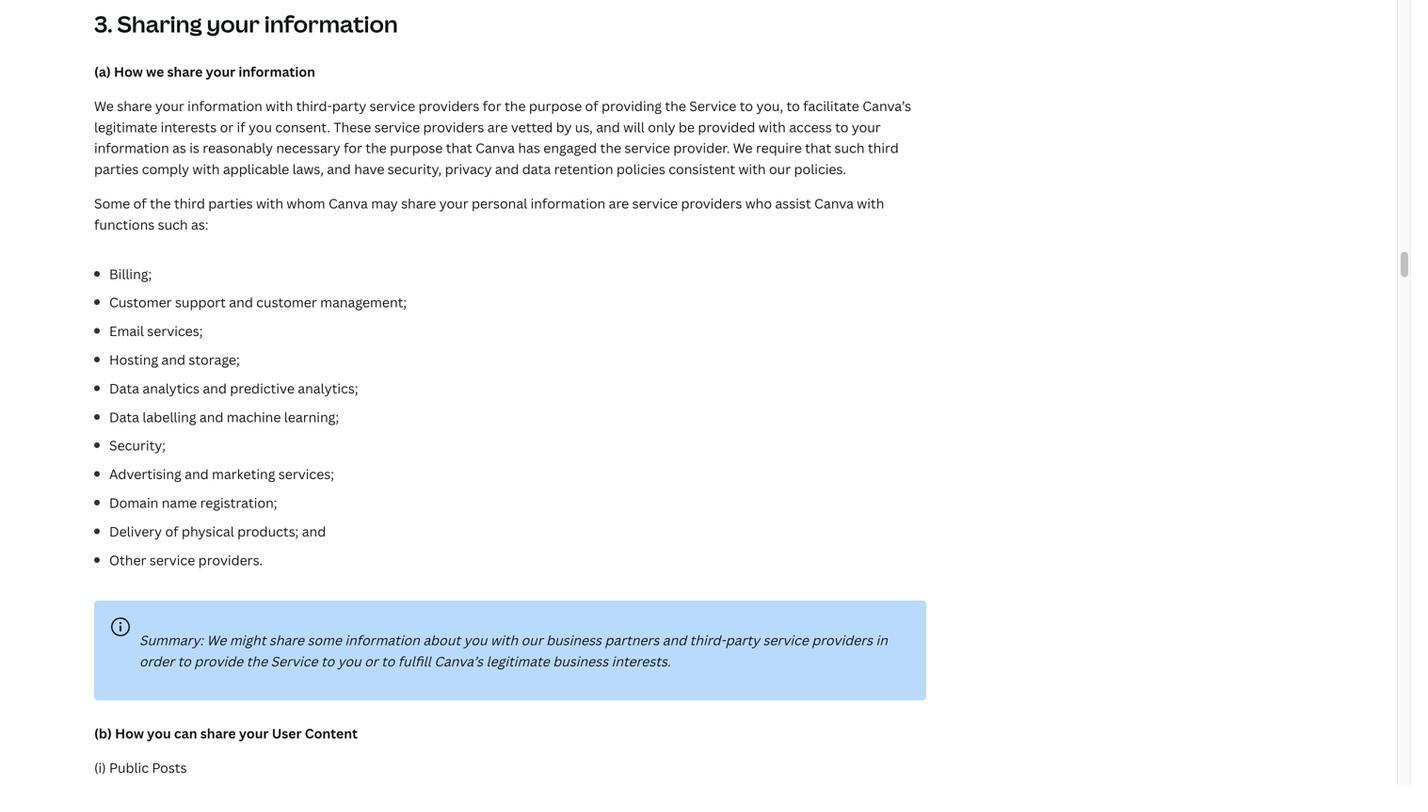 Task type: vqa. For each thing, say whether or not it's contained in the screenshot.
255,060 students
no



Task type: describe. For each thing, give the bounding box(es) containing it.
vetted
[[511, 118, 553, 136]]

as
[[172, 139, 186, 157]]

can
[[174, 724, 197, 742]]

interests
[[161, 118, 217, 136]]

be
[[679, 118, 695, 136]]

third- inside summary: we might share some information about you with our business partners and third-party service providers in order to provide the service to you or to fulfill canva's legitimate business interests.
[[690, 631, 726, 649]]

(i)
[[94, 759, 106, 777]]

order
[[139, 653, 174, 670]]

we inside summary: we might share some information about you with our business partners and third-party service providers in order to provide the service to you or to fulfill canva's legitimate business interests.
[[207, 631, 226, 649]]

physical
[[182, 522, 234, 540]]

about
[[423, 631, 461, 649]]

and right support
[[229, 293, 253, 311]]

has
[[518, 139, 540, 157]]

providers inside summary: we might share some information about you with our business partners and third-party service providers in order to provide the service to you or to fulfill canva's legitimate business interests.
[[812, 631, 873, 649]]

and left data
[[495, 160, 519, 178]]

functions
[[94, 215, 155, 233]]

providing
[[602, 97, 662, 115]]

only
[[648, 118, 676, 136]]

1 vertical spatial we
[[733, 139, 753, 157]]

information inside summary: we might share some information about you with our business partners and third-party service providers in order to provide the service to you or to fulfill canva's legitimate business interests.
[[345, 631, 420, 649]]

1 vertical spatial business
[[553, 653, 608, 670]]

assist
[[775, 194, 811, 212]]

us,
[[575, 118, 593, 136]]

your up (a) how we share your information
[[207, 8, 260, 39]]

such inside some of the third parties with whom canva may share your personal information are service providers who assist canva with functions such as:
[[158, 215, 188, 233]]

sharing
[[117, 8, 202, 39]]

(b)
[[94, 724, 112, 742]]

is
[[189, 139, 199, 157]]

share right 'can'
[[200, 724, 236, 742]]

privacy
[[445, 160, 492, 178]]

0 horizontal spatial for
[[344, 139, 362, 157]]

consent.
[[275, 118, 330, 136]]

applicable
[[223, 160, 289, 178]]

security;
[[109, 437, 166, 454]]

necessary
[[276, 139, 340, 157]]

reasonably
[[203, 139, 273, 157]]

laws,
[[292, 160, 324, 178]]

party inside the we share your information with third-party service providers for the purpose of providing the service to you, to facilitate canva's legitimate interests or if you consent. these service providers are vetted by us, and will only be provided with access to your information as is reasonably necessary for the purpose that canva has engaged the service provider. we require that such third parties comply with applicable laws, and have security, privacy and data retention policies consistent with our policies.
[[332, 97, 366, 115]]

content
[[305, 724, 358, 742]]

data
[[522, 160, 551, 178]]

legitimate inside the we share your information with third-party service providers for the purpose of providing the service to you, to facilitate canva's legitimate interests or if you consent. these service providers are vetted by us, and will only be provided with access to your information as is reasonably necessary for the purpose that canva has engaged the service provider. we require that such third parties comply with applicable laws, and have security, privacy and data retention policies consistent with our policies.
[[94, 118, 157, 136]]

your down facilitate
[[852, 118, 881, 136]]

3.
[[94, 8, 113, 39]]

to down the summary:
[[178, 653, 191, 670]]

we
[[146, 63, 164, 80]]

other
[[109, 551, 146, 569]]

management;
[[320, 293, 407, 311]]

0 vertical spatial business
[[546, 631, 602, 649]]

data for data labelling and machine learning;
[[109, 408, 139, 426]]

the up retention
[[600, 139, 621, 157]]

hosting
[[109, 351, 158, 369]]

share inside some of the third parties with whom canva may share your personal information are service providers who assist canva with functions such as:
[[401, 194, 436, 212]]

marketing
[[212, 465, 275, 483]]

access
[[789, 118, 832, 136]]

consistent
[[669, 160, 735, 178]]

0 horizontal spatial we
[[94, 97, 114, 115]]

name
[[162, 494, 197, 512]]

personal
[[472, 194, 527, 212]]

providers.
[[198, 551, 263, 569]]

data analytics and predictive analytics;
[[109, 379, 358, 397]]

your left user
[[239, 724, 269, 742]]

customer
[[256, 293, 317, 311]]

labelling
[[143, 408, 196, 426]]

you inside the we share your information with third-party service providers for the purpose of providing the service to you, to facilitate canva's legitimate interests or if you consent. these service providers are vetted by us, and will only be provided with access to your information as is reasonably necessary for the purpose that canva has engaged the service provider. we require that such third parties comply with applicable laws, and have security, privacy and data retention policies consistent with our policies.
[[249, 118, 272, 136]]

and up domain name registration;
[[185, 465, 209, 483]]

support
[[175, 293, 226, 311]]

partners
[[605, 631, 659, 649]]

hosting and storage;
[[109, 351, 240, 369]]

the up have
[[366, 139, 387, 157]]

domain name registration;
[[109, 494, 277, 512]]

service inside the we share your information with third-party service providers for the purpose of providing the service to you, to facilitate canva's legitimate interests or if you consent. these service providers are vetted by us, and will only be provided with access to your information as is reasonably necessary for the purpose that canva has engaged the service provider. we require that such third parties comply with applicable laws, and have security, privacy and data retention policies consistent with our policies.
[[689, 97, 737, 115]]

and right us,
[[596, 118, 620, 136]]

service inside some of the third parties with whom canva may share your personal information are service providers who assist canva with functions such as:
[[632, 194, 678, 212]]

provide
[[194, 653, 243, 670]]

who
[[745, 194, 772, 212]]

parties inside some of the third parties with whom canva may share your personal information are service providers who assist canva with functions such as:
[[208, 194, 253, 212]]

if
[[237, 118, 245, 136]]

third inside some of the third parties with whom canva may share your personal information are service providers who assist canva with functions such as:
[[174, 194, 205, 212]]

summary: we might share some information about you with our business partners and third-party service providers in order to provide the service to you or to fulfill canva's legitimate business interests.
[[139, 631, 888, 670]]

how for (b)
[[115, 724, 144, 742]]

service inside summary: we might share some information about you with our business partners and third-party service providers in order to provide the service to you or to fulfill canva's legitimate business interests.
[[763, 631, 809, 649]]

might
[[230, 631, 266, 649]]

registration;
[[200, 494, 277, 512]]

canva's inside the we share your information with third-party service providers for the purpose of providing the service to you, to facilitate canva's legitimate interests or if you consent. these service providers are vetted by us, and will only be provided with access to your information as is reasonably necessary for the purpose that canva has engaged the service provider. we require that such third parties comply with applicable laws, and have security, privacy and data retention policies consistent with our policies.
[[863, 97, 911, 115]]

or inside the we share your information with third-party service providers for the purpose of providing the service to you, to facilitate canva's legitimate interests or if you consent. these service providers are vetted by us, and will only be provided with access to your information as is reasonably necessary for the purpose that canva has engaged the service provider. we require that such third parties comply with applicable laws, and have security, privacy and data retention policies consistent with our policies.
[[220, 118, 234, 136]]

summary:
[[139, 631, 203, 649]]

will
[[623, 118, 645, 136]]

machine
[[227, 408, 281, 426]]

these
[[334, 118, 371, 136]]

with down you,
[[759, 118, 786, 136]]

information inside some of the third parties with whom canva may share your personal information are service providers who assist canva with functions such as:
[[531, 194, 606, 212]]

0 vertical spatial for
[[483, 97, 501, 115]]

(a)
[[94, 63, 111, 80]]

posts
[[152, 759, 187, 777]]

comply
[[142, 160, 189, 178]]

fulfill
[[398, 653, 431, 670]]

3. sharing your information
[[94, 8, 398, 39]]

policies.
[[794, 160, 846, 178]]

some of the third parties with whom canva may share your personal information are service providers who assist canva with functions such as:
[[94, 194, 884, 233]]

third inside the we share your information with third-party service providers for the purpose of providing the service to you, to facilitate canva's legitimate interests or if you consent. these service providers are vetted by us, and will only be provided with access to your information as is reasonably necessary for the purpose that canva has engaged the service provider. we require that such third parties comply with applicable laws, and have security, privacy and data retention policies consistent with our policies.
[[868, 139, 899, 157]]

data labelling and machine learning;
[[109, 408, 339, 426]]

canva inside the we share your information with third-party service providers for the purpose of providing the service to you, to facilitate canva's legitimate interests or if you consent. these service providers are vetted by us, and will only be provided with access to your information as is reasonably necessary for the purpose that canva has engaged the service provider. we require that such third parties comply with applicable laws, and have security, privacy and data retention policies consistent with our policies.
[[476, 139, 515, 157]]

data for data analytics and predictive analytics;
[[109, 379, 139, 397]]

customer support and customer management;
[[109, 293, 407, 311]]



Task type: locate. For each thing, give the bounding box(es) containing it.
that up policies.
[[805, 139, 831, 157]]

0 vertical spatial purpose
[[529, 97, 582, 115]]

are left 'vetted'
[[488, 118, 508, 136]]

legitimate inside summary: we might share some information about you with our business partners and third-party service providers in order to provide the service to you or to fulfill canva's legitimate business interests.
[[486, 653, 550, 670]]

to left fulfill
[[381, 653, 395, 670]]

share
[[167, 63, 203, 80], [117, 97, 152, 115], [401, 194, 436, 212], [269, 631, 304, 649], [200, 724, 236, 742]]

0 horizontal spatial that
[[446, 139, 472, 157]]

parties inside the we share your information with third-party service providers for the purpose of providing the service to you, to facilitate canva's legitimate interests or if you consent. these service providers are vetted by us, and will only be provided with access to your information as is reasonably necessary for the purpose that canva has engaged the service provider. we require that such third parties comply with applicable laws, and have security, privacy and data retention policies consistent with our policies.
[[94, 160, 139, 178]]

1 horizontal spatial third
[[868, 139, 899, 157]]

or inside summary: we might share some information about you with our business partners and third-party service providers in order to provide the service to you or to fulfill canva's legitimate business interests.
[[365, 653, 378, 670]]

how right (a)
[[114, 63, 143, 80]]

1 vertical spatial how
[[115, 724, 144, 742]]

to down facilitate
[[835, 118, 849, 136]]

share right may
[[401, 194, 436, 212]]

1 vertical spatial services;
[[279, 465, 334, 483]]

1 horizontal spatial service
[[689, 97, 737, 115]]

0 horizontal spatial parties
[[94, 160, 139, 178]]

of up functions
[[133, 194, 147, 212]]

data up the security;
[[109, 408, 139, 426]]

the
[[505, 97, 526, 115], [665, 97, 686, 115], [366, 139, 387, 157], [600, 139, 621, 157], [150, 194, 171, 212], [246, 653, 268, 670]]

0 horizontal spatial of
[[133, 194, 147, 212]]

you
[[249, 118, 272, 136], [464, 631, 487, 649], [338, 653, 361, 670], [147, 724, 171, 742]]

0 vertical spatial or
[[220, 118, 234, 136]]

0 horizontal spatial or
[[220, 118, 234, 136]]

we down provided
[[733, 139, 753, 157]]

services; down learning;
[[279, 465, 334, 483]]

1 horizontal spatial canva's
[[863, 97, 911, 115]]

1 horizontal spatial for
[[483, 97, 501, 115]]

2 data from the top
[[109, 408, 139, 426]]

user
[[272, 724, 302, 742]]

how for (a)
[[114, 63, 143, 80]]

1 vertical spatial for
[[344, 139, 362, 157]]

provider.
[[673, 139, 730, 157]]

whom
[[287, 194, 325, 212]]

email services;
[[109, 322, 203, 340]]

of inside the we share your information with third-party service providers for the purpose of providing the service to you, to facilitate canva's legitimate interests or if you consent. these service providers are vetted by us, and will only be provided with access to your information as is reasonably necessary for the purpose that canva has engaged the service provider. we require that such third parties comply with applicable laws, and have security, privacy and data retention policies consistent with our policies.
[[585, 97, 598, 115]]

party inside summary: we might share some information about you with our business partners and third-party service providers in order to provide the service to you or to fulfill canva's legitimate business interests.
[[726, 631, 760, 649]]

business down partners on the bottom of the page
[[553, 653, 608, 670]]

of for some of the third parties with whom canva may share your personal information are service providers who assist canva with functions such as:
[[133, 194, 147, 212]]

are inside some of the third parties with whom canva may share your personal information are service providers who assist canva with functions such as:
[[609, 194, 629, 212]]

share left some
[[269, 631, 304, 649]]

and down data analytics and predictive analytics;
[[199, 408, 224, 426]]

0 vertical spatial our
[[769, 160, 791, 178]]

our right 'about'
[[521, 631, 543, 649]]

delivery
[[109, 522, 162, 540]]

such inside the we share your information with third-party service providers for the purpose of providing the service to you, to facilitate canva's legitimate interests or if you consent. these service providers are vetted by us, and will only be provided with access to your information as is reasonably necessary for the purpose that canva has engaged the service provider. we require that such third parties comply with applicable laws, and have security, privacy and data retention policies consistent with our policies.
[[835, 139, 865, 157]]

and up 'interests.'
[[663, 631, 687, 649]]

1 vertical spatial legitimate
[[486, 653, 550, 670]]

to
[[740, 97, 753, 115], [787, 97, 800, 115], [835, 118, 849, 136], [178, 653, 191, 670], [321, 653, 334, 670], [381, 653, 395, 670]]

we share your information with third-party service providers for the purpose of providing the service to you, to facilitate canva's legitimate interests or if you consent. these service providers are vetted by us, and will only be provided with access to your information as is reasonably necessary for the purpose that canva has engaged the service provider. we require that such third parties comply with applicable laws, and have security, privacy and data retention policies consistent with our policies.
[[94, 97, 911, 178]]

third
[[868, 139, 899, 157], [174, 194, 205, 212]]

0 vertical spatial of
[[585, 97, 598, 115]]

with down is
[[192, 160, 220, 178]]

our inside summary: we might share some information about you with our business partners and third-party service providers in order to provide the service to you or to fulfill canva's legitimate business interests.
[[521, 631, 543, 649]]

with right assist
[[857, 194, 884, 212]]

0 horizontal spatial third
[[174, 194, 205, 212]]

by
[[556, 118, 572, 136]]

1 vertical spatial parties
[[208, 194, 253, 212]]

interests.
[[612, 653, 671, 670]]

data down hosting
[[109, 379, 139, 397]]

1 vertical spatial canva's
[[434, 653, 483, 670]]

our
[[769, 160, 791, 178], [521, 631, 543, 649]]

you left 'can'
[[147, 724, 171, 742]]

of up us,
[[585, 97, 598, 115]]

0 horizontal spatial purpose
[[390, 139, 443, 157]]

may
[[371, 194, 398, 212]]

purpose up security,
[[390, 139, 443, 157]]

to left you,
[[740, 97, 753, 115]]

0 vertical spatial legitimate
[[94, 118, 157, 136]]

1 horizontal spatial legitimate
[[486, 653, 550, 670]]

(i) public posts
[[94, 759, 187, 777]]

1 horizontal spatial party
[[726, 631, 760, 649]]

and down storage;
[[203, 379, 227, 397]]

with inside summary: we might share some information about you with our business partners and third-party service providers in order to provide the service to you or to fulfill canva's legitimate business interests.
[[491, 631, 518, 649]]

we
[[94, 97, 114, 115], [733, 139, 753, 157], [207, 631, 226, 649]]

0 vertical spatial parties
[[94, 160, 139, 178]]

(a) how we share your information
[[94, 63, 315, 80]]

engaged
[[544, 139, 597, 157]]

public
[[109, 759, 149, 777]]

storage;
[[189, 351, 240, 369]]

the down might
[[246, 653, 268, 670]]

the up be
[[665, 97, 686, 115]]

purpose
[[529, 97, 582, 115], [390, 139, 443, 157]]

1 horizontal spatial purpose
[[529, 97, 582, 115]]

0 vertical spatial data
[[109, 379, 139, 397]]

1 that from the left
[[446, 139, 472, 157]]

to down some
[[321, 653, 334, 670]]

analytics;
[[298, 379, 358, 397]]

1 vertical spatial data
[[109, 408, 139, 426]]

such up policies.
[[835, 139, 865, 157]]

in
[[876, 631, 888, 649]]

1 horizontal spatial parties
[[208, 194, 253, 212]]

2 horizontal spatial we
[[733, 139, 753, 157]]

of for delivery of physical products; and
[[165, 522, 178, 540]]

of down name
[[165, 522, 178, 540]]

1 vertical spatial are
[[609, 194, 629, 212]]

0 horizontal spatial party
[[332, 97, 366, 115]]

1 horizontal spatial such
[[835, 139, 865, 157]]

service inside summary: we might share some information about you with our business partners and third-party service providers in order to provide the service to you or to fulfill canva's legitimate business interests.
[[271, 653, 318, 670]]

share inside summary: we might share some information about you with our business partners and third-party service providers in order to provide the service to you or to fulfill canva's legitimate business interests.
[[269, 631, 304, 649]]

0 horizontal spatial our
[[521, 631, 543, 649]]

0 vertical spatial third-
[[296, 97, 332, 115]]

1 vertical spatial party
[[726, 631, 760, 649]]

with down require
[[739, 160, 766, 178]]

advertising
[[109, 465, 181, 483]]

some
[[94, 194, 130, 212]]

with up 'consent.'
[[266, 97, 293, 115]]

how right (b)
[[115, 724, 144, 742]]

1 vertical spatial of
[[133, 194, 147, 212]]

2 horizontal spatial of
[[585, 97, 598, 115]]

the inside some of the third parties with whom canva may share your personal information are service providers who assist canva with functions such as:
[[150, 194, 171, 212]]

information
[[264, 8, 398, 39], [239, 63, 315, 80], [188, 97, 262, 115], [94, 139, 169, 157], [531, 194, 606, 212], [345, 631, 420, 649]]

1 horizontal spatial are
[[609, 194, 629, 212]]

the down comply on the top of page
[[150, 194, 171, 212]]

canva's inside summary: we might share some information about you with our business partners and third-party service providers in order to provide the service to you or to fulfill canva's legitimate business interests.
[[434, 653, 483, 670]]

0 vertical spatial such
[[835, 139, 865, 157]]

learning;
[[284, 408, 339, 426]]

how
[[114, 63, 143, 80], [115, 724, 144, 742]]

your down privacy on the top
[[439, 194, 469, 212]]

0 vertical spatial third
[[868, 139, 899, 157]]

customer
[[109, 293, 172, 311]]

1 horizontal spatial our
[[769, 160, 791, 178]]

service up provided
[[689, 97, 737, 115]]

canva's down 'about'
[[434, 653, 483, 670]]

our down require
[[769, 160, 791, 178]]

domain
[[109, 494, 159, 512]]

your down 3. sharing your information
[[206, 63, 236, 80]]

business
[[546, 631, 602, 649], [553, 653, 608, 670]]

canva down policies.
[[814, 194, 854, 212]]

you down some
[[338, 653, 361, 670]]

we up provide
[[207, 631, 226, 649]]

providers
[[418, 97, 480, 115], [423, 118, 484, 136], [681, 194, 742, 212], [812, 631, 873, 649]]

2 vertical spatial we
[[207, 631, 226, 649]]

are down policies
[[609, 194, 629, 212]]

business left partners on the bottom of the page
[[546, 631, 602, 649]]

share right we
[[167, 63, 203, 80]]

your inside some of the third parties with whom canva may share your personal information are service providers who assist canva with functions such as:
[[439, 194, 469, 212]]

0 horizontal spatial service
[[271, 653, 318, 670]]

legitimate
[[94, 118, 157, 136], [486, 653, 550, 670]]

canva left may
[[329, 194, 368, 212]]

1 vertical spatial our
[[521, 631, 543, 649]]

that up privacy on the top
[[446, 139, 472, 157]]

with right 'about'
[[491, 631, 518, 649]]

delivery of physical products; and
[[109, 522, 326, 540]]

you right 'about'
[[464, 631, 487, 649]]

service
[[689, 97, 737, 115], [271, 653, 318, 670]]

services; up hosting and storage;
[[147, 322, 203, 340]]

1 vertical spatial third
[[174, 194, 205, 212]]

1 horizontal spatial that
[[805, 139, 831, 157]]

or left fulfill
[[365, 653, 378, 670]]

0 vertical spatial are
[[488, 118, 508, 136]]

1 horizontal spatial third-
[[690, 631, 726, 649]]

1 horizontal spatial of
[[165, 522, 178, 540]]

are
[[488, 118, 508, 136], [609, 194, 629, 212]]

parties up as:
[[208, 194, 253, 212]]

0 vertical spatial services;
[[147, 322, 203, 340]]

the inside summary: we might share some information about you with our business partners and third-party service providers in order to provide the service to you or to fulfill canva's legitimate business interests.
[[246, 653, 268, 670]]

such left as:
[[158, 215, 188, 233]]

retention
[[554, 160, 613, 178]]

1 horizontal spatial canva
[[476, 139, 515, 157]]

facilitate
[[803, 97, 859, 115]]

of
[[585, 97, 598, 115], [133, 194, 147, 212], [165, 522, 178, 540]]

with
[[266, 97, 293, 115], [759, 118, 786, 136], [192, 160, 220, 178], [739, 160, 766, 178], [256, 194, 283, 212], [857, 194, 884, 212], [491, 631, 518, 649]]

0 vertical spatial party
[[332, 97, 366, 115]]

1 vertical spatial or
[[365, 653, 378, 670]]

products;
[[237, 522, 299, 540]]

advertising and marketing services;
[[109, 465, 334, 483]]

third-
[[296, 97, 332, 115], [690, 631, 726, 649]]

of inside some of the third parties with whom canva may share your personal information are service providers who assist canva with functions such as:
[[133, 194, 147, 212]]

for down these on the left top of the page
[[344, 139, 362, 157]]

such
[[835, 139, 865, 157], [158, 215, 188, 233]]

1 vertical spatial such
[[158, 215, 188, 233]]

1 horizontal spatial we
[[207, 631, 226, 649]]

with left whom on the top left of page
[[256, 194, 283, 212]]

(b) how you can share your user content
[[94, 724, 358, 742]]

security,
[[388, 160, 442, 178]]

purpose up by
[[529, 97, 582, 115]]

that
[[446, 139, 472, 157], [805, 139, 831, 157]]

the up 'vetted'
[[505, 97, 526, 115]]

predictive
[[230, 379, 295, 397]]

some
[[307, 631, 342, 649]]

party
[[332, 97, 366, 115], [726, 631, 760, 649]]

your
[[207, 8, 260, 39], [206, 63, 236, 80], [155, 97, 184, 115], [852, 118, 881, 136], [439, 194, 469, 212], [239, 724, 269, 742]]

service down some
[[271, 653, 318, 670]]

0 vertical spatial how
[[114, 63, 143, 80]]

you right if
[[249, 118, 272, 136]]

1 data from the top
[[109, 379, 139, 397]]

as:
[[191, 215, 208, 233]]

1 vertical spatial service
[[271, 653, 318, 670]]

2 that from the left
[[805, 139, 831, 157]]

analytics
[[143, 379, 200, 397]]

canva's right facilitate
[[863, 97, 911, 115]]

third- up 'consent.'
[[296, 97, 332, 115]]

our inside the we share your information with third-party service providers for the purpose of providing the service to you, to facilitate canva's legitimate interests or if you consent. these service providers are vetted by us, and will only be provided with access to your information as is reasonably necessary for the purpose that canva has engaged the service provider. we require that such third parties comply with applicable laws, and have security, privacy and data retention policies consistent with our policies.
[[769, 160, 791, 178]]

1 horizontal spatial or
[[365, 653, 378, 670]]

2 vertical spatial of
[[165, 522, 178, 540]]

0 horizontal spatial canva
[[329, 194, 368, 212]]

third- right partners on the bottom of the page
[[690, 631, 726, 649]]

require
[[756, 139, 802, 157]]

canva left has
[[476, 139, 515, 157]]

your up interests
[[155, 97, 184, 115]]

0 vertical spatial we
[[94, 97, 114, 115]]

you,
[[756, 97, 783, 115]]

we down (a)
[[94, 97, 114, 115]]

for
[[483, 97, 501, 115], [344, 139, 362, 157]]

third- inside the we share your information with third-party service providers for the purpose of providing the service to you, to facilitate canva's legitimate interests or if you consent. these service providers are vetted by us, and will only be provided with access to your information as is reasonably necessary for the purpose that canva has engaged the service provider. we require that such third parties comply with applicable laws, and have security, privacy and data retention policies consistent with our policies.
[[296, 97, 332, 115]]

and inside summary: we might share some information about you with our business partners and third-party service providers in order to provide the service to you or to fulfill canva's legitimate business interests.
[[663, 631, 687, 649]]

parties up some
[[94, 160, 139, 178]]

providers inside some of the third parties with whom canva may share your personal information are service providers who assist canva with functions such as:
[[681, 194, 742, 212]]

share inside the we share your information with third-party service providers for the purpose of providing the service to you, to facilitate canva's legitimate interests or if you consent. these service providers are vetted by us, and will only be provided with access to your information as is reasonably necessary for the purpose that canva has engaged the service provider. we require that such third parties comply with applicable laws, and have security, privacy and data retention policies consistent with our policies.
[[117, 97, 152, 115]]

0 vertical spatial canva's
[[863, 97, 911, 115]]

or left if
[[220, 118, 234, 136]]

to right you,
[[787, 97, 800, 115]]

0 horizontal spatial such
[[158, 215, 188, 233]]

and left have
[[327, 160, 351, 178]]

and right products;
[[302, 522, 326, 540]]

canva's
[[863, 97, 911, 115], [434, 653, 483, 670]]

share down we
[[117, 97, 152, 115]]

0 horizontal spatial services;
[[147, 322, 203, 340]]

0 horizontal spatial third-
[[296, 97, 332, 115]]

services;
[[147, 322, 203, 340], [279, 465, 334, 483]]

for up privacy on the top
[[483, 97, 501, 115]]

provided
[[698, 118, 755, 136]]

1 vertical spatial third-
[[690, 631, 726, 649]]

billing;
[[109, 265, 152, 283]]

1 horizontal spatial services;
[[279, 465, 334, 483]]

2 horizontal spatial canva
[[814, 194, 854, 212]]

policies
[[617, 160, 666, 178]]

0 horizontal spatial legitimate
[[94, 118, 157, 136]]

other service providers.
[[109, 551, 263, 569]]

1 vertical spatial purpose
[[390, 139, 443, 157]]

and up "analytics"
[[161, 351, 186, 369]]

0 horizontal spatial canva's
[[434, 653, 483, 670]]

0 vertical spatial service
[[689, 97, 737, 115]]

0 horizontal spatial are
[[488, 118, 508, 136]]

are inside the we share your information with third-party service providers for the purpose of providing the service to you, to facilitate canva's legitimate interests or if you consent. these service providers are vetted by us, and will only be provided with access to your information as is reasonably necessary for the purpose that canva has engaged the service provider. we require that such third parties comply with applicable laws, and have security, privacy and data retention policies consistent with our policies.
[[488, 118, 508, 136]]



